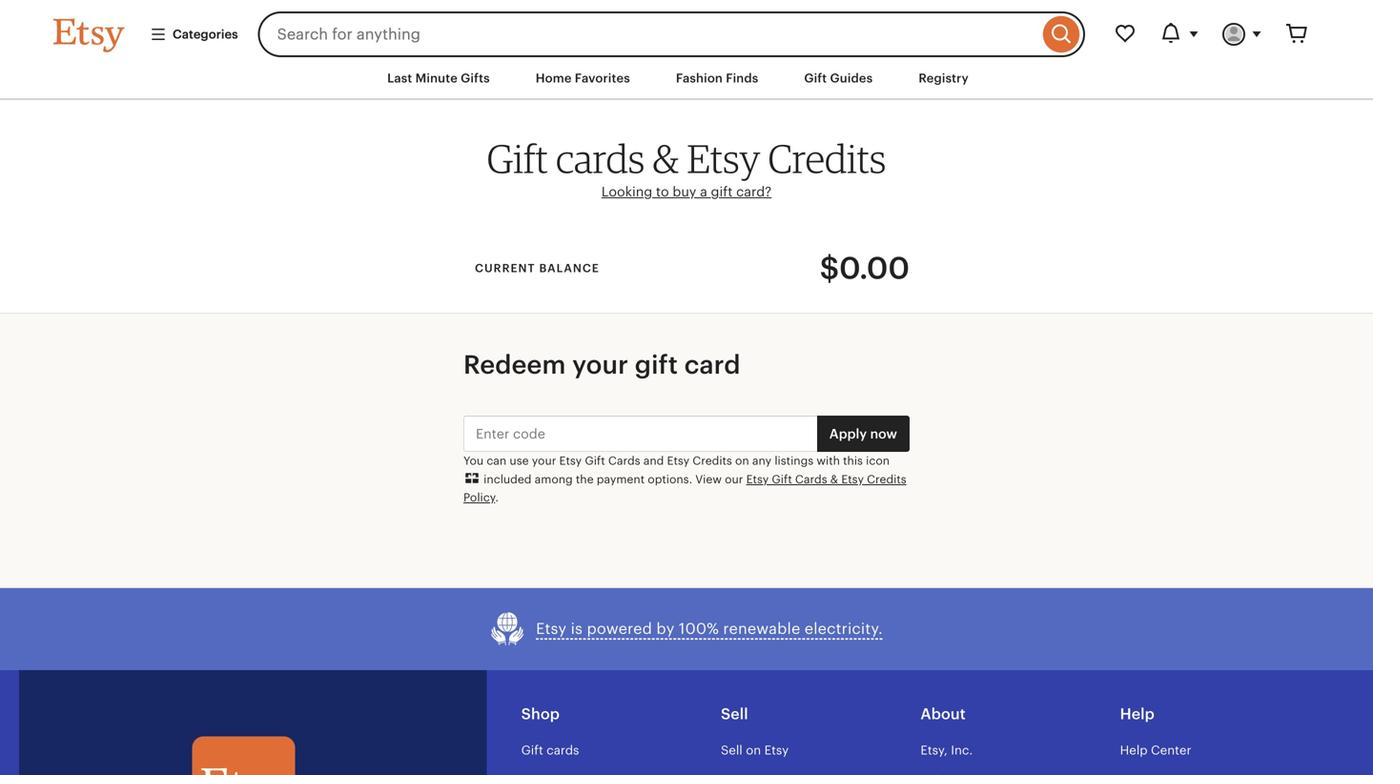 Task type: locate. For each thing, give the bounding box(es) containing it.
2 sell from the top
[[721, 743, 743, 758]]

1 vertical spatial cards
[[547, 743, 579, 758]]

cards inside etsy gift cards & etsy credits policy
[[795, 473, 827, 486]]

1 horizontal spatial cards
[[795, 473, 827, 486]]

by
[[656, 621, 675, 638]]

our
[[725, 473, 743, 486]]

any
[[752, 454, 772, 467]]

0 vertical spatial gift
[[711, 184, 733, 199]]

menu bar
[[19, 57, 1354, 100]]

credits
[[768, 135, 886, 182], [693, 454, 732, 467], [867, 473, 907, 486]]

a
[[700, 184, 707, 199]]

help
[[1120, 706, 1155, 723], [1120, 743, 1148, 758]]

etsy inside gift cards & etsy credits looking to buy a gift card?
[[687, 135, 760, 182]]

0 vertical spatial your
[[572, 350, 629, 380]]

gift down listings
[[772, 473, 792, 486]]

gift
[[711, 184, 733, 199], [635, 350, 678, 380]]

and
[[643, 454, 664, 467]]

included
[[484, 473, 532, 486]]

1 horizontal spatial gift
[[711, 184, 733, 199]]

shop
[[521, 706, 560, 723]]

balance
[[539, 262, 600, 275]]

last
[[387, 71, 412, 85]]

credits up card?
[[768, 135, 886, 182]]

0 horizontal spatial your
[[532, 454, 556, 467]]

&
[[653, 135, 679, 182], [830, 473, 838, 486]]

cards down with
[[795, 473, 827, 486]]

looking
[[602, 184, 652, 199]]

etsy gift cards & etsy credits policy link
[[463, 473, 907, 504]]

0 vertical spatial sell
[[721, 706, 748, 723]]

menu bar containing last minute gifts
[[19, 57, 1354, 100]]

2 vertical spatial credits
[[867, 473, 907, 486]]

1 vertical spatial help
[[1120, 743, 1148, 758]]

can
[[487, 454, 507, 467]]

cards inside gift cards & etsy credits looking to buy a gift card?
[[556, 135, 645, 182]]

1 sell from the top
[[721, 706, 748, 723]]

credits up view in the right bottom of the page
[[693, 454, 732, 467]]

none search field inside categories banner
[[258, 11, 1085, 57]]

inc.
[[951, 743, 973, 758]]

this
[[843, 454, 863, 467]]

0 horizontal spatial gift
[[635, 350, 678, 380]]

gift left guides
[[804, 71, 827, 85]]

gift for gift cards
[[521, 743, 543, 758]]

gift up the
[[585, 454, 605, 467]]

with
[[817, 454, 840, 467]]

cards for gift cards & etsy credits looking to buy a gift card?
[[556, 135, 645, 182]]

fashion
[[676, 71, 723, 85]]

None submit
[[817, 416, 910, 452]]

etsy,
[[921, 743, 948, 758]]

1 help from the top
[[1120, 706, 1155, 723]]

cards down shop
[[547, 743, 579, 758]]

payment
[[597, 473, 645, 486]]

listings
[[775, 454, 814, 467]]

etsy
[[687, 135, 760, 182], [559, 454, 582, 467], [667, 454, 690, 467], [746, 473, 769, 486], [841, 473, 864, 486], [536, 621, 567, 638], [764, 743, 789, 758]]

categories banner
[[19, 0, 1354, 57]]

0 vertical spatial &
[[653, 135, 679, 182]]

gift right a
[[711, 184, 733, 199]]

sell
[[721, 706, 748, 723], [721, 743, 743, 758]]

1 vertical spatial on
[[746, 743, 761, 758]]

policy
[[463, 491, 495, 504]]

help for help center
[[1120, 743, 1148, 758]]

gift left card
[[635, 350, 678, 380]]

0 vertical spatial cards
[[608, 454, 640, 467]]

current
[[475, 262, 536, 275]]

cards for gift cards
[[547, 743, 579, 758]]

help for help
[[1120, 706, 1155, 723]]

gift cards & etsy credits looking to buy a gift card?
[[487, 135, 886, 199]]

your up among at the bottom left of page
[[532, 454, 556, 467]]

you can use your etsy gift cards and etsy credits on any listings with this icon
[[463, 454, 890, 467]]

gift cards
[[521, 743, 579, 758]]

cards up the payment
[[608, 454, 640, 467]]

among
[[535, 473, 573, 486]]

1 vertical spatial cards
[[795, 473, 827, 486]]

redeem
[[463, 350, 566, 380]]

minute
[[415, 71, 458, 85]]

etsy is powered by 100% renewable electricity.
[[536, 621, 883, 638]]

Search for anything text field
[[258, 11, 1039, 57]]

powered
[[587, 621, 652, 638]]

looking to buy a gift card? link
[[602, 184, 772, 199]]

on
[[735, 454, 749, 467], [746, 743, 761, 758]]

options.
[[648, 473, 692, 486]]

1 vertical spatial your
[[532, 454, 556, 467]]

None search field
[[258, 11, 1085, 57]]

gift for gift guides
[[804, 71, 827, 85]]

etsy gift cards & etsy credits policy
[[463, 473, 907, 504]]

cards up looking
[[556, 135, 645, 182]]

card
[[684, 350, 741, 380]]

gift inside 'menu bar'
[[804, 71, 827, 85]]

card?
[[736, 184, 772, 199]]

cards
[[608, 454, 640, 467], [795, 473, 827, 486]]

gift inside gift cards & etsy credits looking to buy a gift card?
[[487, 135, 548, 182]]

0 vertical spatial credits
[[768, 135, 886, 182]]

gift
[[804, 71, 827, 85], [487, 135, 548, 182], [585, 454, 605, 467], [772, 473, 792, 486], [521, 743, 543, 758]]

1 vertical spatial sell
[[721, 743, 743, 758]]

icon
[[866, 454, 890, 467]]

& down with
[[830, 473, 838, 486]]

gift down shop
[[521, 743, 543, 758]]

& inside etsy gift cards & etsy credits policy
[[830, 473, 838, 486]]

2 help from the top
[[1120, 743, 1148, 758]]

Redeem your gift card text field
[[463, 416, 818, 452]]

credits inside etsy gift cards & etsy credits policy
[[867, 473, 907, 486]]

cards
[[556, 135, 645, 182], [547, 743, 579, 758]]

your up the redeem your gift card text box
[[572, 350, 629, 380]]

& up to at the top of the page
[[653, 135, 679, 182]]

your
[[572, 350, 629, 380], [532, 454, 556, 467]]

1 horizontal spatial &
[[830, 473, 838, 486]]

included among the payment options. view our
[[481, 473, 746, 486]]

1 horizontal spatial your
[[572, 350, 629, 380]]

help up help center
[[1120, 706, 1155, 723]]

gift down "home"
[[487, 135, 548, 182]]

0 horizontal spatial &
[[653, 135, 679, 182]]

use
[[510, 454, 529, 467]]

0 vertical spatial cards
[[556, 135, 645, 182]]

0 vertical spatial help
[[1120, 706, 1155, 723]]

sell for sell
[[721, 706, 748, 723]]

help left center
[[1120, 743, 1148, 758]]

credits down the icon
[[867, 473, 907, 486]]

gift inside gift cards & etsy credits looking to buy a gift card?
[[711, 184, 733, 199]]

1 vertical spatial &
[[830, 473, 838, 486]]



Task type: vqa. For each thing, say whether or not it's contained in the screenshot.
SELL
yes



Task type: describe. For each thing, give the bounding box(es) containing it.
registry link
[[904, 61, 983, 96]]

etsy, inc.
[[921, 743, 973, 758]]

redeem your gift card
[[463, 350, 741, 380]]

gift cards link
[[521, 743, 579, 758]]

is
[[571, 621, 583, 638]]

home favorites link
[[521, 61, 645, 96]]

sell on etsy link
[[721, 743, 789, 758]]

$0.00
[[820, 251, 910, 286]]

.
[[495, 491, 499, 504]]

0 horizontal spatial cards
[[608, 454, 640, 467]]

fashion finds
[[676, 71, 759, 85]]

center
[[1151, 743, 1192, 758]]

1 vertical spatial gift
[[635, 350, 678, 380]]

favorites
[[575, 71, 630, 85]]

& inside gift cards & etsy credits looking to buy a gift card?
[[653, 135, 679, 182]]

100%
[[679, 621, 719, 638]]

categories button
[[135, 17, 252, 52]]

fashion finds link
[[662, 61, 773, 96]]

guides
[[830, 71, 873, 85]]

gifts
[[461, 71, 490, 85]]

help center
[[1120, 743, 1192, 758]]

gift guides link
[[790, 61, 887, 96]]

1 vertical spatial credits
[[693, 454, 732, 467]]

the
[[576, 473, 594, 486]]

last minute gifts
[[387, 71, 490, 85]]

buy
[[673, 184, 697, 199]]

etsy, inc. link
[[921, 743, 973, 758]]

registry
[[919, 71, 969, 85]]

help center link
[[1120, 743, 1192, 758]]

view
[[695, 473, 722, 486]]

renewable
[[723, 621, 800, 638]]

you
[[463, 454, 484, 467]]

sell for sell on etsy
[[721, 743, 743, 758]]

to
[[656, 184, 669, 199]]

sell on etsy
[[721, 743, 789, 758]]

gift inside etsy gift cards & etsy credits policy
[[772, 473, 792, 486]]

finds
[[726, 71, 759, 85]]

home
[[536, 71, 572, 85]]

credits inside gift cards & etsy credits looking to buy a gift card?
[[768, 135, 886, 182]]

current balance
[[475, 262, 600, 275]]

categories
[[173, 27, 238, 41]]

etsy inside etsy is powered by 100% renewable electricity. button
[[536, 621, 567, 638]]

gift for gift cards & etsy credits looking to buy a gift card?
[[487, 135, 548, 182]]

gift guides
[[804, 71, 873, 85]]

0 vertical spatial on
[[735, 454, 749, 467]]

last minute gifts link
[[373, 61, 504, 96]]

electricity.
[[805, 621, 883, 638]]

etsy is powered by 100% renewable electricity. button
[[490, 611, 883, 647]]

about
[[921, 706, 966, 723]]

home favorites
[[536, 71, 630, 85]]



